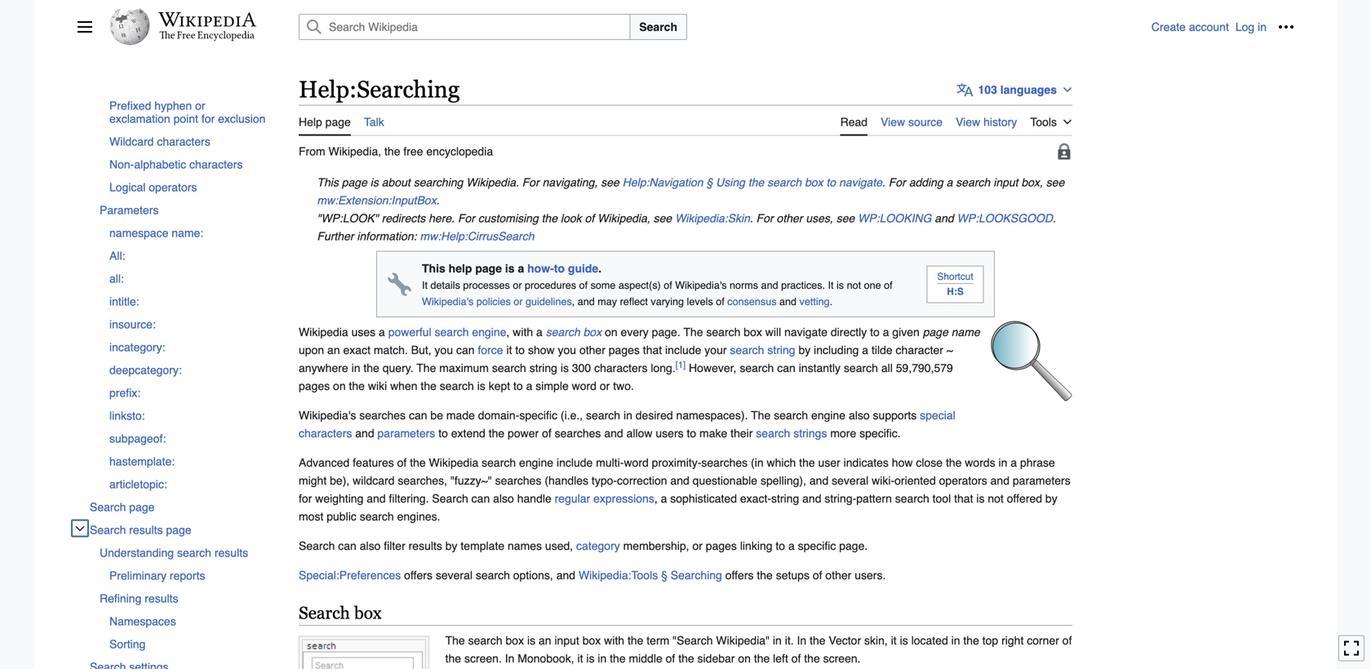 Task type: locate. For each thing, give the bounding box(es) containing it.
search can also filter results by template names used, category membership, or pages linking to a specific page.
[[299, 540, 868, 553]]

1 horizontal spatial engine
[[519, 457, 554, 470]]

0 vertical spatial this
[[317, 176, 339, 189]]

a inside by including a tilde character ~ anywhere in the query. the maximum search string is 300 characters long.
[[862, 344, 869, 357]]

0 horizontal spatial wikipedia,
[[329, 145, 381, 158]]

the inside by including a tilde character ~ anywhere in the query. the maximum search string is 300 characters long.
[[364, 362, 380, 375]]

wikipedia, right look
[[598, 212, 651, 225]]

note containing further information:
[[299, 228, 1073, 245]]

1 horizontal spatial that
[[955, 493, 974, 506]]

questionable
[[693, 475, 758, 488]]

a left how-
[[518, 262, 524, 275]]

it
[[507, 344, 512, 357], [891, 635, 897, 648], [578, 653, 583, 666]]

all:
[[109, 249, 125, 262]]

characters down point
[[157, 135, 210, 148]]

or right policies at the top of the page
[[514, 296, 523, 308]]

1 horizontal spatial it
[[578, 653, 583, 666]]

1 vertical spatial operators
[[940, 475, 988, 488]]

searching right § at bottom left
[[671, 569, 722, 582]]

other inside this page is about searching wikipedia. for navigating, see help:navigation § using the search box to navigate . for adding a search input box, see mw:extension:inputbox . "wp:look" redirects here. for customising the look of wikipedia, see wikipedia:skin . for other uses, see wp:looking and wp:looksgood . further information: mw:help:cirrussearch
[[777, 212, 803, 225]]

1 you from the left
[[435, 344, 453, 357]]

1 vertical spatial this
[[422, 262, 446, 275]]

input inside this page is about searching wikipedia. for navigating, see help:navigation § using the search box to navigate . for adding a search input box, see mw:extension:inputbox . "wp:look" redirects here. for customising the look of wikipedia, see wikipedia:skin . for other uses, see wp:looking and wp:looksgood . further information: mw:help:cirrussearch
[[994, 176, 1019, 189]]

0 vertical spatial with
[[513, 326, 533, 339]]

reflect
[[620, 296, 648, 308]]

with inside the search box is an input box with the term "search wikipedia" in it. in the vector skin, it is located in the top right corner of the screen. in monobook, it is in the middle of the sidebar on the left of the screen.
[[604, 635, 625, 648]]

of right setups
[[813, 569, 823, 582]]

search page
[[90, 501, 155, 514]]

0 horizontal spatial this
[[317, 176, 339, 189]]

2 horizontal spatial ,
[[655, 493, 658, 506]]

0 horizontal spatial searching
[[357, 76, 460, 103]]

0 vertical spatial page.
[[652, 326, 681, 339]]

box up monobook,
[[506, 635, 524, 648]]

input inside the search box is an input box with the term "search wikipedia" in it. in the vector skin, it is located in the top right corner of the screen. in monobook, it is in the middle of the sidebar on the left of the screen.
[[555, 635, 580, 648]]

1 horizontal spatial parameters
[[1013, 475, 1071, 488]]

create
[[1152, 20, 1186, 33]]

offers down filter
[[404, 569, 433, 582]]

is left 300
[[561, 362, 569, 375]]

0 horizontal spatial word
[[572, 380, 597, 393]]

1 horizontal spatial navigate
[[839, 176, 883, 189]]

also inside advanced features of the wikipedia search engine include multi-word proximity-searches (in which the user indicates how close the words in a phrase might be), wildcard searches, "fuzzy~" searches (handles typo-correction and questionable spelling), and several wiki-oriented operators and parameters for weighting and filtering. search can also handle
[[493, 493, 514, 506]]

the inside by including a tilde character ~ anywhere in the query. the maximum search string is 300 characters long.
[[417, 362, 436, 375]]

0 vertical spatial other
[[777, 212, 803, 225]]

other left users.
[[826, 569, 852, 582]]

1 vertical spatial several
[[436, 569, 473, 582]]

or inside however, search can instantly search all 59,790,579 pages on the wiki when the search is kept to a simple word or two.
[[600, 380, 610, 393]]

word inside however, search can instantly search all 59,790,579 pages on the wiki when the search is kept to a simple word or two.
[[572, 380, 597, 393]]

search inside search page link
[[90, 501, 126, 514]]

,
[[572, 296, 575, 308], [507, 326, 510, 339], [655, 493, 658, 506]]

0 vertical spatial include
[[666, 344, 702, 357]]

that up long.
[[643, 344, 662, 357]]

word up the correction
[[624, 457, 649, 470]]

0 vertical spatial it
[[507, 344, 512, 357]]

1 vertical spatial specific
[[798, 540, 836, 553]]

wikipedia, down talk at the left of page
[[329, 145, 381, 158]]

other left uses,
[[777, 212, 803, 225]]

2 view from the left
[[956, 116, 981, 129]]

special characters
[[299, 409, 956, 440]]

to down "be"
[[439, 427, 448, 440]]

(handles
[[545, 475, 589, 488]]

on
[[605, 326, 618, 339], [333, 380, 346, 393], [738, 653, 751, 666]]

pages inside however, search can instantly search all 59,790,579 pages on the wiki when the search is kept to a simple word or two.
[[299, 380, 330, 393]]

2 it from the left
[[828, 280, 834, 292]]

processes
[[463, 280, 510, 292]]

account
[[1190, 20, 1230, 33]]

you down powerful search engine link
[[435, 344, 453, 357]]

wp:looking link
[[858, 212, 932, 225]]

of right look
[[585, 212, 595, 225]]

an up monobook,
[[539, 635, 552, 648]]

corner
[[1027, 635, 1060, 648]]

understanding search results link
[[100, 542, 266, 565]]

0 vertical spatial wikipedia,
[[329, 145, 381, 158]]

1 vertical spatial string
[[530, 362, 558, 375]]

page inside "help page" link
[[326, 116, 351, 129]]

with left term
[[604, 635, 625, 648]]

page inside this help page is a how-to guide . it details processes or procedures of some aspect(s) of wikipedia's norms and practices. it is not one of wikipedia's policies or guidelines , and may reflect varying levels of consensus and vetting .
[[475, 262, 502, 275]]

searching up talk "link"
[[357, 76, 460, 103]]

~
[[947, 344, 954, 357]]

exact-
[[740, 493, 772, 506]]

of right left
[[792, 653, 801, 666]]

2 horizontal spatial engine
[[812, 409, 846, 422]]

that inside the , a sophisticated exact-string and string-pattern search tool that is not offered by most public search engines.
[[955, 493, 974, 506]]

this
[[317, 176, 339, 189], [422, 262, 446, 275]]

searching
[[357, 76, 460, 103], [671, 569, 722, 582]]

pages left linking
[[706, 540, 737, 553]]

of down the guide
[[579, 280, 588, 292]]

1 help from the top
[[299, 76, 350, 103]]

0 horizontal spatial parameters
[[378, 427, 435, 440]]

0 horizontal spatial screen.
[[465, 653, 502, 666]]

is down words
[[977, 493, 985, 506]]

:
[[350, 76, 357, 103]]

engine inside advanced features of the wikipedia search engine include multi-word proximity-searches (in which the user indicates how close the words in a phrase might be), wildcard searches, "fuzzy~" searches (handles typo-correction and questionable spelling), and several wiki-oriented operators and parameters for weighting and filtering. search can also handle
[[519, 457, 554, 470]]

tilde
[[872, 344, 893, 357]]

it up the vetting
[[828, 280, 834, 292]]

0 horizontal spatial it
[[422, 280, 428, 292]]

wikipedia up "fuzzy~"
[[429, 457, 479, 470]]

1 horizontal spatial searching
[[671, 569, 722, 582]]

regular expressions link
[[555, 493, 655, 506]]

view left history
[[956, 116, 981, 129]]

2 vertical spatial string
[[772, 493, 800, 506]]

searching
[[414, 176, 463, 189]]

engine
[[472, 326, 507, 339], [812, 409, 846, 422], [519, 457, 554, 470]]

for inside advanced features of the wikipedia search engine include multi-word proximity-searches (in which the user indicates how close the words in a phrase might be), wildcard searches, "fuzzy~" searches (handles typo-correction and questionable spelling), and several wiki-oriented operators and parameters for weighting and filtering. search can also handle
[[299, 493, 312, 506]]

language progressive image
[[957, 82, 974, 98]]

view inside "link"
[[956, 116, 981, 129]]

pages down every
[[609, 344, 640, 357]]

log
[[1236, 20, 1255, 33]]

is left kept
[[477, 380, 486, 393]]

the free encyclopedia image
[[160, 31, 255, 42]]

1 vertical spatial help
[[299, 116, 322, 129]]

hyphen
[[155, 99, 192, 112]]

can inside wikipedia uses a powerful search engine , with a search box on every page. the search box will navigate directly to a given page name upon an exact match. but, you can force it to show you other pages that include your search string
[[456, 344, 475, 357]]

1 vertical spatial for
[[299, 493, 312, 506]]

correction
[[617, 475, 668, 488]]

0 horizontal spatial engine
[[472, 326, 507, 339]]

words
[[965, 457, 996, 470]]

string inside by including a tilde character ~ anywhere in the query. the maximum search string is 300 characters long.
[[530, 362, 558, 375]]

log in link
[[1236, 20, 1267, 33]]

pages down anywhere
[[299, 380, 330, 393]]

typo-
[[592, 475, 617, 488]]

1 horizontal spatial input
[[994, 176, 1019, 189]]

for inside prefixed hyphen or exclamation point for exclusion
[[202, 112, 215, 125]]

an up anywhere
[[327, 344, 340, 357]]

page up ~
[[923, 326, 949, 339]]

include up (handles
[[557, 457, 593, 470]]

a inside however, search can instantly search all 59,790,579 pages on the wiki when the search is kept to a simple word or two.
[[526, 380, 533, 393]]

search for search can also filter results by template names used, category membership, or pages linking to a specific page.
[[299, 540, 335, 553]]

expressions
[[594, 493, 655, 506]]

articletopic:
[[109, 478, 167, 491]]

parameters link
[[378, 427, 435, 440]]

2 horizontal spatial other
[[826, 569, 852, 582]]

in inside personal tools navigation
[[1258, 20, 1267, 33]]

results up understanding
[[129, 524, 163, 537]]

1 horizontal spatial page.
[[840, 540, 868, 553]]

by right offered
[[1046, 493, 1058, 506]]

0 horizontal spatial not
[[847, 280, 862, 292]]

wikipedia image
[[158, 12, 256, 27]]

page inside search results page link
[[166, 524, 191, 537]]

specific up setups
[[798, 540, 836, 553]]

from wikipedia, the free encyclopedia
[[299, 145, 493, 158]]

2 vertical spatial ,
[[655, 493, 658, 506]]

2 vertical spatial by
[[446, 540, 458, 553]]

0 horizontal spatial wikipedia
[[299, 326, 348, 339]]

might
[[299, 475, 327, 488]]

wikipedia inside wikipedia uses a powerful search engine , with a search box on every page. the search box will navigate directly to a given page name upon an exact match. but, you can force it to show you other pages that include your search string
[[299, 326, 348, 339]]

allow
[[627, 427, 653, 440]]

1 horizontal spatial an
[[539, 635, 552, 648]]

, down the correction
[[655, 493, 658, 506]]

several down template
[[436, 569, 473, 582]]

indicates
[[844, 457, 889, 470]]

1 vertical spatial input
[[555, 635, 580, 648]]

pages inside wikipedia uses a powerful search engine , with a search box on every page. the search box will navigate directly to a given page name upon an exact match. but, you can force it to show you other pages that include your search string
[[609, 344, 640, 357]]

and down adding
[[935, 212, 954, 225]]

help for help page
[[299, 116, 322, 129]]

page semi-protected image
[[1057, 143, 1073, 160]]

and down used,
[[557, 569, 576, 582]]

0 horizontal spatial offers
[[404, 569, 433, 582]]

every
[[621, 326, 649, 339]]

main content
[[292, 74, 1295, 670]]

is inside however, search can instantly search all 59,790,579 pages on the wiki when the search is kept to a simple word or two.
[[477, 380, 486, 393]]

0 horizontal spatial view
[[881, 116, 906, 129]]

0 horizontal spatial you
[[435, 344, 453, 357]]

0 horizontal spatial several
[[436, 569, 473, 582]]

on inside the search box is an input box with the term "search wikipedia" in it. in the vector skin, it is located in the top right corner of the screen. in monobook, it is in the middle of the sidebar on the left of the screen.
[[738, 653, 751, 666]]

1 horizontal spatial this
[[422, 262, 446, 275]]

a inside this help page is a how-to guide . it details processes or procedures of some aspect(s) of wikipedia's norms and practices. it is not one of wikipedia's policies or guidelines , and may reflect varying levels of consensus and vetting .
[[518, 262, 524, 275]]

results
[[129, 524, 163, 537], [409, 540, 442, 553], [215, 547, 248, 560], [145, 592, 178, 605]]

show
[[528, 344, 555, 357]]

parameters down phrase
[[1013, 475, 1071, 488]]

navigate down the vetting
[[785, 326, 828, 339]]

view for view source
[[881, 116, 906, 129]]

and down wildcard
[[367, 493, 386, 506]]

is up monobook,
[[527, 635, 536, 648]]

string inside the , a sophisticated exact-string and string-pattern search tool that is not offered by most public search engines.
[[772, 493, 800, 506]]

search inside search results page link
[[90, 524, 126, 537]]

given
[[893, 326, 920, 339]]

1 vertical spatial other
[[580, 344, 606, 357]]

fullscreen image
[[1344, 640, 1360, 657]]

of inside advanced features of the wikipedia search engine include multi-word proximity-searches (in which the user indicates how close the words in a phrase might be), wildcard searches, "fuzzy~" searches (handles typo-correction and questionable spelling), and several wiki-oriented operators and parameters for weighting and filtering. search can also handle
[[397, 457, 407, 470]]

a left 'simple'
[[526, 380, 533, 393]]

anywhere
[[299, 362, 348, 375]]

0 horizontal spatial also
[[360, 540, 381, 553]]

1 horizontal spatial by
[[799, 344, 811, 357]]

namespaces).
[[677, 409, 748, 422]]

1 horizontal spatial offers
[[726, 569, 754, 582]]

0 vertical spatial for
[[202, 112, 215, 125]]

be),
[[330, 475, 350, 488]]

1 horizontal spatial include
[[666, 344, 702, 357]]

this for this help page is a how-to guide . it details processes or procedures of some aspect(s) of wikipedia's norms and practices. it is not one of wikipedia's policies or guidelines , and may reflect varying levels of consensus and vetting .
[[422, 262, 446, 275]]

offers down linking
[[726, 569, 754, 582]]

can down search string link
[[778, 362, 796, 375]]

a inside the , a sophisticated exact-string and string-pattern search tool that is not offered by most public search engines.
[[661, 493, 667, 506]]

, inside the , a sophisticated exact-string and string-pattern search tool that is not offered by most public search engines.
[[655, 493, 658, 506]]

screen. down vector
[[824, 653, 861, 666]]

characters down wildcard characters link at the left top
[[189, 158, 243, 171]]

2 vertical spatial wikipedia's
[[299, 409, 356, 422]]

and left string-
[[803, 493, 822, 506]]

to up procedures at the top of the page
[[554, 262, 565, 275]]

0 vertical spatial string
[[768, 344, 796, 357]]

1 horizontal spatial wikipedia's
[[422, 296, 474, 308]]

by up instantly
[[799, 344, 811, 357]]

mw:extension:inputbox
[[317, 194, 437, 207]]

advanced features of the wikipedia search engine include multi-word proximity-searches (in which the user indicates how close the words in a phrase might be), wildcard searches, "fuzzy~" searches (handles typo-correction and questionable spelling), and several wiki-oriented operators and parameters for weighting and filtering. search can also handle
[[299, 457, 1071, 506]]

0 vertical spatial word
[[572, 380, 597, 393]]

membership,
[[624, 540, 690, 553]]

0 vertical spatial parameters
[[378, 427, 435, 440]]

it.
[[785, 635, 794, 648]]

1 vertical spatial wikipedia's
[[422, 296, 474, 308]]

2 vertical spatial on
[[738, 653, 751, 666]]

2 help from the top
[[299, 116, 322, 129]]

not left offered
[[988, 493, 1004, 506]]

this page is about searching wikipedia. for navigating, see help:navigation § using the search box to navigate . for adding a search input box, see mw:extension:inputbox . "wp:look" redirects here. for customising the look of wikipedia, see wikipedia:skin . for other uses, see wp:looking and wp:looksgood . further information: mw:help:cirrussearch
[[317, 176, 1065, 243]]

not left one
[[847, 280, 862, 292]]

in
[[797, 635, 807, 648], [505, 653, 515, 666]]

0 horizontal spatial pages
[[299, 380, 330, 393]]

can up special:preferences
[[338, 540, 357, 553]]

searches down (i.e.,
[[555, 427, 601, 440]]

2 horizontal spatial on
[[738, 653, 751, 666]]

note containing shortcut
[[927, 266, 984, 303]]

1 offers from the left
[[404, 569, 433, 582]]

include inside advanced features of the wikipedia search engine include multi-word proximity-searches (in which the user indicates how close the words in a phrase might be), wildcard searches, "fuzzy~" searches (handles typo-correction and questionable spelling), and several wiki-oriented operators and parameters for weighting and filtering. search can also handle
[[557, 457, 593, 470]]

0 horizontal spatial other
[[580, 344, 606, 357]]

1 view from the left
[[881, 116, 906, 129]]

refining results
[[100, 592, 178, 605]]

1 vertical spatial include
[[557, 457, 593, 470]]

in right words
[[999, 457, 1008, 470]]

however, search can instantly search all 59,790,579 pages on the wiki when the search is kept to a simple word or two.
[[299, 362, 954, 393]]

with inside wikipedia uses a powerful search engine , with a search box on every page. the search box will navigate directly to a given page name upon an exact match. but, you can force it to show you other pages that include your search string
[[513, 326, 533, 339]]

2 horizontal spatial also
[[849, 409, 870, 422]]

Search Wikipedia search field
[[299, 14, 631, 40]]

1 horizontal spatial word
[[624, 457, 649, 470]]

engine up 'force' at the bottom left of the page
[[472, 326, 507, 339]]

2 horizontal spatial wikipedia's
[[675, 280, 727, 292]]

2 horizontal spatial it
[[891, 635, 897, 648]]

in inside by including a tilde character ~ anywhere in the query. the maximum search string is 300 characters long.
[[352, 362, 360, 375]]

further
[[317, 230, 354, 243]]

term
[[647, 635, 670, 648]]

0 vertical spatial by
[[799, 344, 811, 357]]

on inside wikipedia uses a powerful search engine , with a search box on every page. the search box will navigate directly to a given page name upon an exact match. but, you can force it to show you other pages that include your search string
[[605, 326, 618, 339]]

it right skin,
[[891, 635, 897, 648]]

for right wikipedia.
[[522, 176, 540, 189]]

0 horizontal spatial page.
[[652, 326, 681, 339]]

in down exact
[[352, 362, 360, 375]]

page up search results page
[[129, 501, 155, 514]]

mw:help:cirrussearch
[[420, 230, 534, 243]]

characters up two. on the bottom of the page
[[595, 362, 648, 375]]

this inside this page is about searching wikipedia. for navigating, see help:navigation § using the search box to navigate . for adding a search input box, see mw:extension:inputbox . "wp:look" redirects here. for customising the look of wikipedia, see wikipedia:skin . for other uses, see wp:looking and wp:looksgood . further information: mw:help:cirrussearch
[[317, 176, 339, 189]]

1 vertical spatial pages
[[299, 380, 330, 393]]

some
[[591, 280, 616, 292]]

a left phrase
[[1011, 457, 1017, 470]]

can inside however, search can instantly search all 59,790,579 pages on the wiki when the search is kept to a simple word or two.
[[778, 362, 796, 375]]

directly
[[831, 326, 867, 339]]

it right force link
[[507, 344, 512, 357]]

page inside this page is about searching wikipedia. for navigating, see help:navigation § using the search box to navigate . for adding a search input box, see mw:extension:inputbox . "wp:look" redirects here. for customising the look of wikipedia, see wikipedia:skin . for other uses, see wp:looking and wp:looksgood . further information: mw:help:cirrussearch
[[342, 176, 367, 189]]

searches
[[359, 409, 406, 422], [555, 427, 601, 440], [702, 457, 748, 470], [495, 475, 542, 488]]

several inside advanced features of the wikipedia search engine include multi-word proximity-searches (in which the user indicates how close the words in a phrase might be), wildcard searches, "fuzzy~" searches (handles typo-correction and questionable spelling), and several wiki-oriented operators and parameters for weighting and filtering. search can also handle
[[832, 475, 869, 488]]

1 vertical spatial wikipedia,
[[598, 212, 651, 225]]

1 vertical spatial it
[[891, 635, 897, 648]]

here.
[[429, 212, 455, 225]]

wp:looking
[[858, 212, 932, 225]]

0 horizontal spatial operators
[[149, 181, 197, 194]]

1 vertical spatial ,
[[507, 326, 510, 339]]

search inside search 'button'
[[640, 20, 678, 33]]

or left two. on the bottom of the page
[[600, 380, 610, 393]]

is inside by including a tilde character ~ anywhere in the query. the maximum search string is 300 characters long.
[[561, 362, 569, 375]]

an inside wikipedia uses a powerful search engine , with a search box on every page. the search box will navigate directly to a given page name upon an exact match. but, you can force it to show you other pages that include your search string
[[327, 344, 340, 357]]

can up maximum
[[456, 344, 475, 357]]

characters inside by including a tilde character ~ anywhere in the query. the maximum search string is 300 characters long.
[[595, 362, 648, 375]]

1 vertical spatial with
[[604, 635, 625, 648]]

note
[[299, 174, 1073, 210], [299, 210, 1073, 228], [299, 228, 1073, 245], [927, 266, 984, 303]]

1 vertical spatial on
[[333, 380, 346, 393]]

1 horizontal spatial with
[[604, 635, 625, 648]]

0 vertical spatial navigate
[[839, 176, 883, 189]]

(in
[[751, 457, 764, 470]]

page. down varying
[[652, 326, 681, 339]]

page left talk at the left of page
[[326, 116, 351, 129]]

other up 300
[[580, 344, 606, 357]]

0 horizontal spatial ,
[[507, 326, 510, 339]]

in left monobook,
[[505, 653, 515, 666]]

string down spelling),
[[772, 493, 800, 506]]

of inside this page is about searching wikipedia. for navigating, see help:navigation § using the search box to navigate . for adding a search input box, see mw:extension:inputbox . "wp:look" redirects here. for customising the look of wikipedia, see wikipedia:skin . for other uses, see wp:looking and wp:looksgood . further information: mw:help:cirrussearch
[[585, 212, 595, 225]]

0 horizontal spatial include
[[557, 457, 593, 470]]

this inside this help page is a how-to guide . it details processes or procedures of some aspect(s) of wikipedia's norms and practices. it is not one of wikipedia's policies or guidelines , and may reflect varying levels of consensus and vetting .
[[422, 262, 446, 275]]

with up show
[[513, 326, 533, 339]]

view source link
[[881, 106, 943, 134]]

extend
[[451, 427, 486, 440]]

1 vertical spatial that
[[955, 493, 974, 506]]

policies
[[477, 296, 511, 308]]

name
[[952, 326, 980, 339]]

2 horizontal spatial by
[[1046, 493, 1058, 506]]

string inside wikipedia uses a powerful search engine , with a search box on every page. the search box will navigate directly to a given page name upon an exact match. but, you can force it to show you other pages that include your search string
[[768, 344, 796, 357]]

0 vertical spatial that
[[643, 344, 662, 357]]

0 vertical spatial wikipedia's
[[675, 280, 727, 292]]

navigating,
[[543, 176, 598, 189]]

1 horizontal spatial screen.
[[824, 653, 861, 666]]

screen. left monobook,
[[465, 653, 502, 666]]

1 horizontal spatial on
[[605, 326, 618, 339]]

intitle: link
[[109, 290, 266, 313]]

view left source
[[881, 116, 906, 129]]

page. inside wikipedia uses a powerful search engine , with a search box on every page. the search box will navigate directly to a given page name upon an exact match. but, you can force it to show you other pages that include your search string
[[652, 326, 681, 339]]

1 vertical spatial by
[[1046, 493, 1058, 506]]

see right navigating,
[[601, 176, 620, 189]]

0 vertical spatial several
[[832, 475, 869, 488]]

for up most
[[299, 493, 312, 506]]

left
[[773, 653, 789, 666]]

, inside wikipedia uses a powerful search engine , with a search box on every page. the search box will navigate directly to a given page name upon an exact match. but, you can force it to show you other pages that include your search string
[[507, 326, 510, 339]]

special characters link
[[299, 409, 956, 440]]

of right power on the bottom
[[542, 427, 552, 440]]

300
[[572, 362, 591, 375]]

regular
[[555, 493, 591, 506]]

the inside the search box is an input box with the term "search wikipedia" in it. in the vector skin, it is located in the top right corner of the screen. in monobook, it is in the middle of the sidebar on the left of the screen.
[[445, 635, 465, 648]]

engines.
[[397, 511, 441, 524]]

note containing this page is about searching wikipedia. for navigating, see
[[299, 174, 1073, 210]]

is inside the , a sophisticated exact-string and string-pattern search tool that is not offered by most public search engines.
[[977, 493, 985, 506]]

search box
[[299, 604, 382, 623]]

0 vertical spatial help
[[299, 76, 350, 103]]

this down the from
[[317, 176, 339, 189]]

1 vertical spatial page.
[[840, 540, 868, 553]]

0 vertical spatial an
[[327, 344, 340, 357]]

1 horizontal spatial ,
[[572, 296, 575, 308]]

page down search page link
[[166, 524, 191, 537]]

1 horizontal spatial wikipedia
[[429, 457, 479, 470]]

[1]
[[676, 360, 686, 370]]

page up mw:extension:inputbox link
[[342, 176, 367, 189]]

menu image
[[77, 19, 93, 35]]

string down show
[[530, 362, 558, 375]]

help
[[299, 76, 350, 103], [299, 116, 322, 129]]

is inside this page is about searching wikipedia. for navigating, see help:navigation § using the search box to navigate . for adding a search input box, see mw:extension:inputbox . "wp:look" redirects here. for customising the look of wikipedia, see wikipedia:skin . for other uses, see wp:looking and wp:looksgood . further information: mw:help:cirrussearch
[[371, 176, 379, 189]]

input left box,
[[994, 176, 1019, 189]]

and up the features
[[355, 427, 374, 440]]

prefixed hyphen or exclamation point for exclusion
[[109, 99, 266, 125]]

input
[[994, 176, 1019, 189], [555, 635, 580, 648]]

a inside this page is about searching wikipedia. for navigating, see help:navigation § using the search box to navigate . for adding a search input box, see mw:extension:inputbox . "wp:look" redirects here. for customising the look of wikipedia, see wikipedia:skin . for other uses, see wp:looking and wp:looksgood . further information: mw:help:cirrussearch
[[947, 176, 953, 189]]

0 horizontal spatial in
[[505, 653, 515, 666]]

1 horizontal spatial it
[[828, 280, 834, 292]]

the
[[385, 145, 400, 158], [749, 176, 764, 189], [542, 212, 558, 225], [364, 362, 380, 375], [349, 380, 365, 393], [421, 380, 437, 393], [489, 427, 505, 440], [410, 457, 426, 470], [800, 457, 815, 470], [946, 457, 962, 470], [757, 569, 773, 582], [628, 635, 644, 648], [810, 635, 826, 648], [964, 635, 980, 648], [445, 653, 461, 666], [610, 653, 626, 666], [679, 653, 695, 666], [754, 653, 770, 666], [805, 653, 820, 666]]

0 vertical spatial ,
[[572, 296, 575, 308]]

subpageof:
[[109, 432, 166, 445]]

wikipedia uses a powerful search engine , with a search box on every page. the search box will navigate directly to a given page name upon an exact match. but, you can force it to show you other pages that include your search string
[[299, 326, 980, 357]]

vector
[[829, 635, 862, 648]]



Task type: vqa. For each thing, say whether or not it's contained in the screenshot.
betting. inside the "paspa was struck down by the supreme court in murphy v. national collegiate athletic association in 2018, paving the way for other states to legalize sports betting."
no



Task type: describe. For each thing, give the bounding box(es) containing it.
create account link
[[1152, 20, 1230, 33]]

norms
[[730, 280, 759, 292]]

linking
[[740, 540, 773, 553]]

box inside this page is about searching wikipedia. for navigating, see help:navigation § using the search box to navigate . for adding a search input box, see mw:extension:inputbox . "wp:look" redirects here. for customising the look of wikipedia, see wikipedia:skin . for other uses, see wp:looking and wp:looksgood . further information: mw:help:cirrussearch
[[805, 176, 824, 189]]

operators inside advanced features of the wikipedia search engine include multi-word proximity-searches (in which the user indicates how close the words in a phrase might be), wildcard searches, "fuzzy~" searches (handles typo-correction and questionable spelling), and several wiki-oriented operators and parameters for weighting and filtering. search can also handle
[[940, 475, 988, 488]]

users.
[[855, 569, 886, 582]]

a right uses
[[379, 326, 385, 339]]

in left it.
[[773, 635, 782, 648]]

box down special:preferences offers several search options, and wikipedia:tools § searching offers the setups of other users.
[[583, 635, 601, 648]]

searches up 'handle'
[[495, 475, 542, 488]]

search for search box
[[299, 604, 350, 623]]

note containing "wp:look" redirects here. for customising the look of wikipedia, see
[[299, 210, 1073, 228]]

wikipedia inside advanced features of the wikipedia search engine include multi-word proximity-searches (in which the user indicates how close the words in a phrase might be), wildcard searches, "fuzzy~" searches (handles typo-correction and questionable spelling), and several wiki-oriented operators and parameters for weighting and filtering. search can also handle
[[429, 457, 479, 470]]

look
[[561, 212, 582, 225]]

character
[[896, 344, 944, 357]]

top
[[983, 635, 999, 648]]

create account log in
[[1152, 20, 1267, 33]]

reports
[[170, 569, 205, 582]]

1 horizontal spatial specific
[[798, 540, 836, 553]]

search inside the search box is an input box with the term "search wikipedia" in it. in the vector skin, it is located in the top right corner of the screen. in monobook, it is in the middle of the sidebar on the left of the screen.
[[468, 635, 503, 648]]

multi-
[[596, 457, 624, 470]]

2 you from the left
[[558, 344, 577, 357]]

is left located
[[900, 635, 909, 648]]

setups
[[776, 569, 810, 582]]

with for to
[[513, 326, 533, 339]]

make
[[700, 427, 728, 440]]

Search search field
[[279, 14, 1152, 40]]

a inside advanced features of the wikipedia search engine include multi-word proximity-searches (in which the user indicates how close the words in a phrase might be), wildcard searches, "fuzzy~" searches (handles typo-correction and questionable spelling), and several wiki-oriented operators and parameters for weighting and filtering. search can also handle
[[1011, 457, 1017, 470]]

search string link
[[730, 344, 796, 357]]

logical operators link
[[109, 176, 266, 199]]

prefixed hyphen or exclamation point for exclusion link
[[109, 94, 266, 130]]

searches up questionable
[[702, 457, 748, 470]]

and parameters to extend the power of searches and allow users to make their search strings more specific.
[[352, 427, 901, 440]]

searches down wiki
[[359, 409, 406, 422]]

wikipedia's searches can be made domain-specific (i.e., search in desired namespaces). the search engine also supports
[[299, 409, 920, 422]]

force
[[478, 344, 503, 357]]

2 screen. from the left
[[824, 653, 861, 666]]

0 vertical spatial searching
[[357, 76, 460, 103]]

insource: link
[[109, 313, 266, 336]]

other inside wikipedia uses a powerful search engine , with a search box on every page. the search box will navigate directly to a given page name upon an exact match. but, you can force it to show you other pages that include your search string
[[580, 344, 606, 357]]

pattern
[[857, 493, 892, 506]]

refining
[[100, 592, 142, 605]]

for down help:navigation § using the search box to navigate link
[[757, 212, 774, 225]]

hastemplate: link
[[109, 450, 266, 473]]

or right membership,
[[693, 540, 703, 553]]

, inside this help page is a how-to guide . it details processes or procedures of some aspect(s) of wikipedia's norms and practices. it is not one of wikipedia's policies or guidelines , and may reflect varying levels of consensus and vetting .
[[572, 296, 575, 308]]

simple
[[536, 380, 569, 393]]

search inside advanced features of the wikipedia search engine include multi-word proximity-searches (in which the user indicates how close the words in a phrase might be), wildcard searches, "fuzzy~" searches (handles typo-correction and questionable spelling), and several wiki-oriented operators and parameters for weighting and filtering. search can also handle
[[432, 493, 469, 506]]

point
[[174, 112, 198, 125]]

in right located
[[952, 635, 961, 648]]

wikipedia:tools § searching link
[[579, 569, 722, 582]]

source
[[909, 116, 943, 129]]

refining results link
[[100, 587, 266, 610]]

spelling),
[[761, 475, 807, 488]]

this for this page is about searching wikipedia. for navigating, see help:navigation § using the search box to navigate . for adding a search input box, see mw:extension:inputbox . "wp:look" redirects here. for customising the look of wikipedia, see wikipedia:skin . for other uses, see wp:looking and wp:looksgood . further information: mw:help:cirrussearch
[[317, 176, 339, 189]]

see down the help:navigation
[[654, 212, 672, 225]]

for left adding
[[889, 176, 906, 189]]

2 vertical spatial other
[[826, 569, 852, 582]]

to inside however, search can instantly search all 59,790,579 pages on the wiki when the search is kept to a simple word or two.
[[514, 380, 523, 393]]

results down engines.
[[409, 540, 442, 553]]

2 offers from the left
[[726, 569, 754, 582]]

2 vertical spatial also
[[360, 540, 381, 553]]

0 vertical spatial also
[[849, 409, 870, 422]]

wikipedia"
[[716, 635, 770, 648]]

not inside the , a sophisticated exact-string and string-pattern search tool that is not offered by most public search engines.
[[988, 493, 1004, 506]]

search for search results page
[[90, 524, 126, 537]]

view for view history
[[956, 116, 981, 129]]

to up tilde
[[871, 326, 880, 339]]

instantly
[[799, 362, 841, 375]]

procedures
[[525, 280, 577, 292]]

search results page
[[90, 524, 191, 537]]

or up wikipedia's policies or guidelines link
[[513, 280, 522, 292]]

wildcard characters link
[[109, 130, 266, 153]]

used,
[[545, 540, 573, 553]]

upon
[[299, 344, 324, 357]]

by inside by including a tilde character ~ anywhere in the query. the maximum search string is 300 characters long.
[[799, 344, 811, 357]]

of right levels on the top right
[[716, 296, 725, 308]]

0 vertical spatial specific
[[520, 409, 558, 422]]

see right box,
[[1047, 176, 1065, 189]]

of up varying
[[664, 280, 673, 292]]

box down the may
[[584, 326, 602, 339]]

customising
[[478, 212, 539, 225]]

h:s
[[947, 287, 964, 297]]

can inside advanced features of the wikipedia search engine include multi-word proximity-searches (in which the user indicates how close the words in a phrase might be), wildcard searches, "fuzzy~" searches (handles typo-correction and questionable spelling), and several wiki-oriented operators and parameters for weighting and filtering. search can also handle
[[472, 493, 490, 506]]

and inside this page is about searching wikipedia. for navigating, see help:navigation § using the search box to navigate . for adding a search input box, see mw:extension:inputbox . "wp:look" redirects here. for customising the look of wikipedia, see wikipedia:skin . for other uses, see wp:looking and wp:looksgood . further information: mw:help:cirrussearch
[[935, 212, 954, 225]]

a up tilde
[[883, 326, 890, 339]]

parameters
[[100, 204, 159, 217]]

category link
[[577, 540, 620, 553]]

alphabetic
[[134, 158, 186, 171]]

search for search
[[640, 20, 678, 33]]

but,
[[411, 344, 432, 357]]

history
[[984, 116, 1018, 129]]

to right linking
[[776, 540, 786, 553]]

1 it from the left
[[422, 280, 428, 292]]

with for the
[[604, 635, 625, 648]]

is right monobook,
[[587, 653, 595, 666]]

search inside advanced features of the wikipedia search engine include multi-word proximity-searches (in which the user indicates how close the words in a phrase might be), wildcard searches, "fuzzy~" searches (handles typo-correction and questionable spelling), and several wiki-oriented operators and parameters for weighting and filtering. search can also handle
[[482, 457, 516, 470]]

and down words
[[991, 475, 1010, 488]]

read link
[[841, 106, 868, 136]]

§
[[661, 569, 668, 582]]

vetting link
[[800, 296, 830, 308]]

close
[[916, 457, 943, 470]]

help for help : searching
[[299, 76, 350, 103]]

navigate inside this page is about searching wikipedia. for navigating, see help:navigation § using the search box to navigate . for adding a search input box, see mw:extension:inputbox . "wp:look" redirects here. for customising the look of wikipedia, see wikipedia:skin . for other uses, see wp:looking and wp:looksgood . further information: mw:help:cirrussearch
[[839, 176, 883, 189]]

will
[[766, 326, 782, 339]]

and up consensus
[[761, 280, 779, 292]]

and inside the , a sophisticated exact-string and string-pattern search tool that is not offered by most public search engines.
[[803, 493, 822, 506]]

in up and parameters to extend the power of searches and allow users to make their search strings more specific.
[[624, 409, 633, 422]]

103
[[979, 83, 998, 96]]

can left "be"
[[409, 409, 427, 422]]

2 vertical spatial pages
[[706, 540, 737, 553]]

box down special:preferences link
[[354, 604, 382, 623]]

and down practices.
[[780, 296, 797, 308]]

is left one
[[837, 280, 844, 292]]

0 vertical spatial operators
[[149, 181, 197, 194]]

of down term
[[666, 653, 676, 666]]

logical
[[109, 181, 146, 194]]

a up show
[[536, 326, 543, 339]]

adding
[[909, 176, 944, 189]]

your
[[705, 344, 727, 357]]

log in and more options image
[[1279, 19, 1295, 35]]

and left the may
[[578, 296, 595, 308]]

in inside advanced features of the wikipedia search engine include multi-word proximity-searches (in which the user indicates how close the words in a phrase might be), wildcard searches, "fuzzy~" searches (handles typo-correction and questionable spelling), and several wiki-oriented operators and parameters for weighting and filtering. search can also handle
[[999, 457, 1008, 470]]

1 vertical spatial searching
[[671, 569, 722, 582]]

to left show
[[516, 344, 525, 357]]

for up mw:help:cirrussearch link
[[458, 212, 475, 225]]

by inside the , a sophisticated exact-string and string-pattern search tool that is not offered by most public search engines.
[[1046, 493, 1058, 506]]

an inside the search box is an input box with the term "search wikipedia" in it. in the vector skin, it is located in the top right corner of the screen. in monobook, it is in the middle of the sidebar on the left of the screen.
[[539, 635, 552, 648]]

filtering.
[[389, 493, 429, 506]]

guide
[[568, 262, 599, 275]]

non-
[[109, 158, 134, 171]]

proximity-
[[652, 457, 702, 470]]

or inside prefixed hyphen or exclamation point for exclusion
[[195, 99, 205, 112]]

uses
[[352, 326, 376, 339]]

include inside wikipedia uses a powerful search engine , with a search box on every page. the search box will navigate directly to a given page name upon an exact match. but, you can force it to show you other pages that include your search string
[[666, 344, 702, 357]]

languages
[[1001, 83, 1057, 96]]

box left will on the right of page
[[744, 326, 763, 339]]

characters inside special characters
[[299, 427, 352, 440]]

personal tools navigation
[[1152, 14, 1300, 40]]

search for search page
[[90, 501, 126, 514]]

word inside advanced features of the wikipedia search engine include multi-word proximity-searches (in which the user indicates how close the words in a phrase might be), wildcard searches, "fuzzy~" searches (handles typo-correction and questionable spelling), and several wiki-oriented operators and parameters for weighting and filtering. search can also handle
[[624, 457, 649, 470]]

results down preliminary reports
[[145, 592, 178, 605]]

that inside wikipedia uses a powerful search engine , with a search box on every page. the search box will navigate directly to a given page name upon an exact match. but, you can force it to show you other pages that include your search string
[[643, 344, 662, 357]]

on inside however, search can instantly search all 59,790,579 pages on the wiki when the search is kept to a simple word or two.
[[333, 380, 346, 393]]

deepcategory: link
[[109, 359, 266, 382]]

information:
[[357, 230, 417, 243]]

all: link
[[109, 267, 266, 290]]

x small image
[[75, 524, 85, 534]]

wikipedia:tools
[[579, 569, 658, 582]]

1 vertical spatial in
[[505, 653, 515, 666]]

help:navigation
[[623, 176, 703, 189]]

a up setups
[[789, 540, 795, 553]]

parameters inside advanced features of the wikipedia search engine include multi-word proximity-searches (in which the user indicates how close the words in a phrase might be), wildcard searches, "fuzzy~" searches (handles typo-correction and questionable spelling), and several wiki-oriented operators and parameters for weighting and filtering. search can also handle
[[1013, 475, 1071, 488]]

to inside this page is about searching wikipedia. for navigating, see help:navigation § using the search box to navigate . for adding a search input box, see mw:extension:inputbox . "wp:look" redirects here. for customising the look of wikipedia, see wikipedia:skin . for other uses, see wp:looking and wp:looksgood . further information: mw:help:cirrussearch
[[827, 176, 836, 189]]

vetting
[[800, 296, 830, 308]]

powerful
[[388, 326, 432, 339]]

main content containing help
[[292, 74, 1295, 670]]

free
[[404, 145, 423, 158]]

exact
[[343, 344, 371, 357]]

navigate inside wikipedia uses a powerful search engine , with a search box on every page. the search box will navigate directly to a given page name upon an exact match. but, you can force it to show you other pages that include your search string
[[785, 326, 828, 339]]

public
[[327, 511, 357, 524]]

wikipedia, inside this page is about searching wikipedia. for navigating, see help:navigation § using the search box to navigate . for adding a search input box, see mw:extension:inputbox . "wp:look" redirects here. for customising the look of wikipedia, see wikipedia:skin . for other uses, see wp:looking and wp:looksgood . further information: mw:help:cirrussearch
[[598, 212, 651, 225]]

name:
[[172, 226, 203, 240]]

search strings link
[[756, 427, 828, 440]]

1 screen. from the left
[[465, 653, 502, 666]]

is up processes
[[505, 262, 515, 275]]

page inside search page link
[[129, 501, 155, 514]]

it inside wikipedia uses a powerful search engine , with a search box on every page. the search box will navigate directly to a given page name upon an exact match. but, you can force it to show you other pages that include your search string
[[507, 344, 512, 357]]

wildcard
[[109, 135, 154, 148]]

kept
[[489, 380, 510, 393]]

the search box is an input box with the term "search wikipedia" in it. in the vector skin, it is located in the top right corner of the screen. in monobook, it is in the middle of the sidebar on the left of the screen.
[[445, 635, 1073, 666]]

and down user
[[810, 475, 829, 488]]

regular expressions
[[555, 493, 655, 506]]

to inside this help page is a how-to guide . it details processes or procedures of some aspect(s) of wikipedia's norms and practices. it is not one of wikipedia's policies or guidelines , and may reflect varying levels of consensus and vetting .
[[554, 262, 565, 275]]

aspect(s)
[[619, 280, 661, 292]]

of right one
[[884, 280, 893, 292]]

in left middle
[[598, 653, 607, 666]]

and down wikipedia's searches can be made domain-specific (i.e., search in desired namespaces). the search engine also supports on the bottom of page
[[604, 427, 624, 440]]

help
[[449, 262, 472, 275]]

search page link
[[90, 496, 266, 519]]

0 vertical spatial in
[[797, 635, 807, 648]]

wiki
[[368, 380, 387, 393]]

search inside by including a tilde character ~ anywhere in the query. the maximum search string is 300 characters long.
[[492, 362, 527, 375]]

1 vertical spatial engine
[[812, 409, 846, 422]]

understanding
[[100, 547, 174, 560]]

to right the users
[[687, 427, 697, 440]]

0 horizontal spatial by
[[446, 540, 458, 553]]

engine inside wikipedia uses a powerful search engine , with a search box on every page. the search box will navigate directly to a given page name upon an exact match. but, you can force it to show you other pages that include your search string
[[472, 326, 507, 339]]

wiki-
[[872, 475, 895, 488]]

special
[[920, 409, 956, 422]]

the inside wikipedia uses a powerful search engine , with a search box on every page. the search box will navigate directly to a given page name upon an exact match. but, you can force it to show you other pages that include your search string
[[684, 326, 703, 339]]

page inside wikipedia uses a powerful search engine , with a search box on every page. the search box will navigate directly to a given page name upon an exact match. but, you can force it to show you other pages that include your search string
[[923, 326, 949, 339]]

shortcut link
[[938, 271, 974, 282]]

results up 'preliminary reports' link
[[215, 547, 248, 560]]

and down proximity-
[[671, 475, 690, 488]]

which
[[767, 457, 796, 470]]

weighting
[[315, 493, 364, 506]]

namespace name: link
[[109, 222, 266, 244]]

not inside this help page is a how-to guide . it details processes or procedures of some aspect(s) of wikipedia's norms and practices. it is not one of wikipedia's policies or guidelines , and may reflect varying levels of consensus and vetting .
[[847, 280, 862, 292]]

talk link
[[364, 106, 384, 134]]

see right uses,
[[837, 212, 855, 225]]

advanced
[[299, 457, 350, 470]]

of right "corner"
[[1063, 635, 1073, 648]]

shortcut
[[938, 271, 974, 282]]



